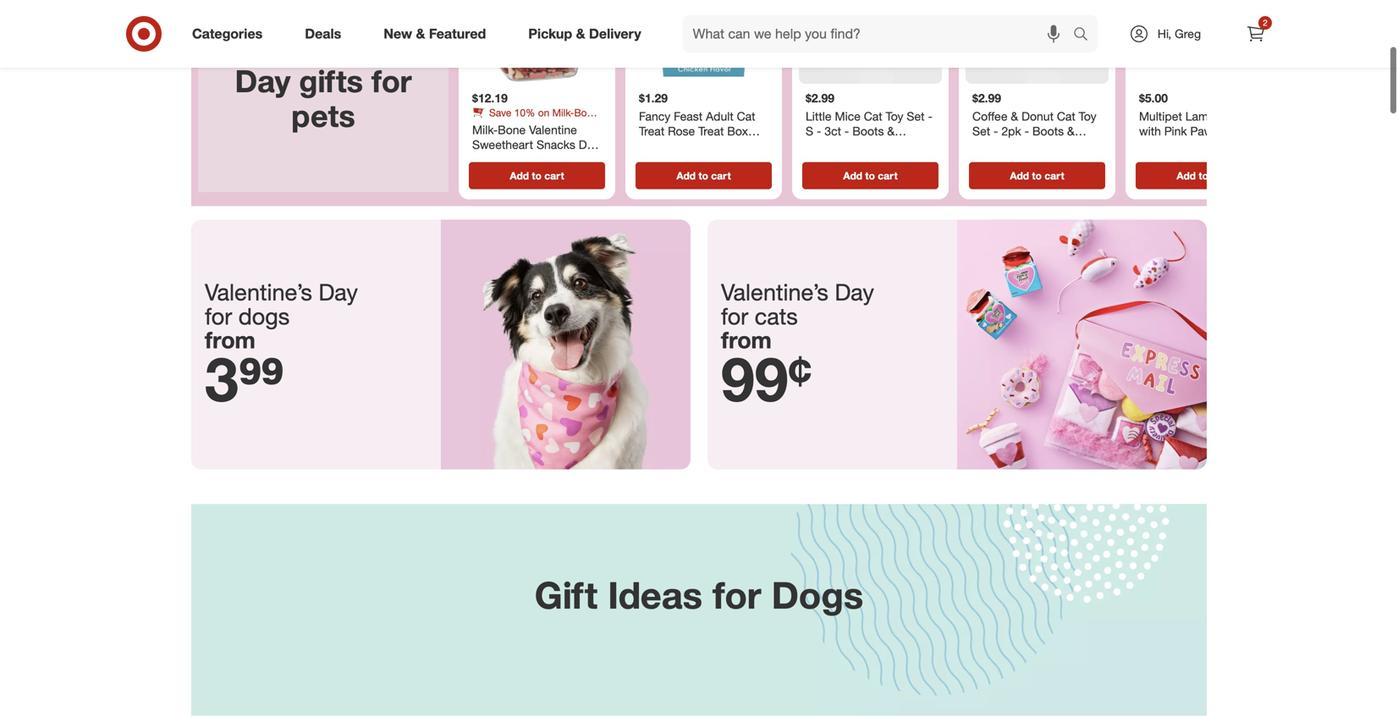 Task type: locate. For each thing, give the bounding box(es) containing it.
from
[[205, 326, 256, 354], [721, 326, 772, 354]]

new & featured link
[[369, 15, 507, 53]]

0 horizontal spatial boots
[[853, 124, 884, 138]]

gifts
[[299, 62, 363, 99]]

2 cat from the left
[[1058, 109, 1076, 124]]

add to cart
[[510, 169, 565, 182], [677, 169, 731, 182], [844, 169, 898, 182], [1011, 169, 1065, 182], [1177, 169, 1232, 182]]

day inside valentine's day for cats from
[[835, 278, 875, 306]]

valentine's inside "valentine's day for dogs from"
[[205, 278, 312, 306]]

4 add to cart button from the left
[[970, 162, 1106, 189]]

carousel region
[[191, 0, 1283, 220]]

& right mice
[[888, 124, 895, 138]]

$2.99 up coffee
[[973, 91, 1002, 105]]

day
[[235, 62, 291, 99], [319, 278, 358, 306], [835, 278, 875, 306]]

5 to from the left
[[1199, 169, 1209, 182]]

search
[[1066, 27, 1107, 44]]

add to cart for little mice cat toy set - s - 3ct - boots & barkley™
[[844, 169, 898, 182]]

for inside valentine's day for cats from
[[721, 302, 749, 330]]

day down categories link
[[235, 62, 291, 99]]

s
[[806, 124, 814, 138]]

What can we help you find? suggestions appear below search field
[[683, 15, 1078, 53]]

5 add to cart button from the left
[[1136, 162, 1273, 189]]

toy right dog
[[1165, 138, 1183, 153]]

$2.99 inside $2.99 little mice cat toy set - s - 3ct - boots & barkley™
[[806, 91, 835, 105]]

1 horizontal spatial toy
[[1079, 109, 1097, 124]]

2 link
[[1238, 15, 1275, 53]]

2 $2.99 from the left
[[973, 91, 1002, 105]]

set
[[907, 109, 925, 124], [973, 124, 991, 138]]

pickup
[[529, 25, 573, 42]]

toy right donut
[[1079, 109, 1097, 124]]

2 cart from the left
[[712, 169, 731, 182]]

0 horizontal spatial $2.99
[[806, 91, 835, 105]]

toy
[[886, 109, 904, 124], [1079, 109, 1097, 124], [1165, 138, 1183, 153]]

for inside "top valentine's day gifts for pets"
[[372, 62, 412, 99]]

mice
[[835, 109, 861, 124]]

0 horizontal spatial day
[[235, 62, 291, 99]]

boots right 2pk
[[1033, 124, 1065, 138]]

to
[[532, 169, 542, 182], [699, 169, 709, 182], [866, 169, 876, 182], [1033, 169, 1042, 182], [1199, 169, 1209, 182]]

2 add from the left
[[677, 169, 696, 182]]

1 horizontal spatial boots
[[1033, 124, 1065, 138]]

0 horizontal spatial from
[[205, 326, 256, 354]]

valentine's
[[247, 27, 400, 64], [205, 278, 312, 306], [721, 278, 829, 306]]

0 horizontal spatial barkley™
[[806, 138, 853, 153]]

$2.99 up little
[[806, 91, 835, 105]]

top
[[298, 0, 349, 29]]

0 horizontal spatial set
[[907, 109, 925, 124]]

5 add from the left
[[1177, 169, 1197, 182]]

pickup & delivery
[[529, 25, 642, 42]]

barkley™ down coffee
[[973, 138, 1019, 153]]

cat right mice
[[864, 109, 883, 124]]

add for $5.00 multipet lamb chop with pink paw pattern dog toy - 8"
[[1177, 169, 1197, 182]]

3 cart from the left
[[878, 169, 898, 182]]

to for little mice cat toy set - s - 3ct - boots & barkley™
[[866, 169, 876, 182]]

add for $2.99 little mice cat toy set - s - 3ct - boots & barkley™
[[844, 169, 863, 182]]

coffee & donut cat toy set - 2pk - boots & barkley™ image
[[966, 0, 1109, 84]]

&
[[416, 25, 425, 42], [576, 25, 586, 42], [1011, 109, 1019, 124], [888, 124, 895, 138], [1068, 124, 1075, 138]]

1 add from the left
[[510, 169, 529, 182]]

day for valentine's day for dogs from
[[319, 278, 358, 306]]

to for multipet lamb chop with pink paw pattern dog toy - 8"
[[1199, 169, 1209, 182]]

1 horizontal spatial $2.99
[[973, 91, 1002, 105]]

from inside valentine's day for cats from
[[721, 326, 772, 354]]

new
[[384, 25, 412, 42]]

1 to from the left
[[532, 169, 542, 182]]

2 from from the left
[[721, 326, 772, 354]]

& right new
[[416, 25, 425, 42]]

toy inside $2.99 little mice cat toy set - s - 3ct - boots & barkley™
[[886, 109, 904, 124]]

1 barkley™ from the left
[[806, 138, 853, 153]]

add to cart for multipet lamb chop with pink paw pattern dog toy - 8"
[[1177, 169, 1232, 182]]

3 add to cart from the left
[[844, 169, 898, 182]]

1 add to cart button from the left
[[469, 162, 605, 189]]

1 horizontal spatial day
[[319, 278, 358, 306]]

with
[[1140, 124, 1162, 138]]

toy inside $2.99 coffee & donut cat toy set - 2pk - boots & barkley™
[[1079, 109, 1097, 124]]

$1.29 link
[[633, 0, 776, 159]]

5 add to cart from the left
[[1177, 169, 1232, 182]]

0 horizontal spatial toy
[[886, 109, 904, 124]]

$2.99 inside $2.99 coffee & donut cat toy set - 2pk - boots & barkley™
[[973, 91, 1002, 105]]

toy right mice
[[886, 109, 904, 124]]

1 horizontal spatial from
[[721, 326, 772, 354]]

1 horizontal spatial set
[[973, 124, 991, 138]]

1 horizontal spatial cat
[[1058, 109, 1076, 124]]

cats
[[755, 302, 798, 330]]

$1.29
[[639, 91, 668, 105]]

boots
[[853, 124, 884, 138], [1033, 124, 1065, 138]]

day inside "top valentine's day gifts for pets"
[[235, 62, 291, 99]]

99
[[239, 342, 284, 416]]

$5.00 multipet lamb chop with pink paw pattern dog toy - 8"
[[1140, 91, 1256, 153]]

1 cart from the left
[[545, 169, 565, 182]]

- left "8""
[[1186, 138, 1191, 153]]

3 to from the left
[[866, 169, 876, 182]]

day right cats
[[835, 278, 875, 306]]

set inside $2.99 coffee & donut cat toy set - 2pk - boots & barkley™
[[973, 124, 991, 138]]

set right mice
[[907, 109, 925, 124]]

boots inside $2.99 little mice cat toy set - s - 3ct - boots & barkley™
[[853, 124, 884, 138]]

3ct
[[825, 124, 842, 138]]

for inside "valentine's day for dogs from"
[[205, 302, 232, 330]]

for for valentine's day for cats from
[[721, 302, 749, 330]]

barkley™
[[806, 138, 853, 153], [973, 138, 1019, 153]]

add to cart button for $2.99 little mice cat toy set - s - 3ct - boots & barkley™
[[803, 162, 939, 189]]

featured
[[429, 25, 486, 42]]

day right dogs
[[319, 278, 358, 306]]

cat right donut
[[1058, 109, 1076, 124]]

-
[[929, 109, 933, 124], [817, 124, 822, 138], [845, 124, 850, 138], [994, 124, 999, 138], [1025, 124, 1030, 138], [1186, 138, 1191, 153]]

little mice cat toy set - s - 3ct - boots & barkley™ image
[[799, 0, 943, 84]]

cart for $5.00 multipet lamb chop with pink paw pattern dog toy - 8"
[[1212, 169, 1232, 182]]

2 horizontal spatial day
[[835, 278, 875, 306]]

add
[[510, 169, 529, 182], [677, 169, 696, 182], [844, 169, 863, 182], [1011, 169, 1030, 182], [1177, 169, 1197, 182]]

deals
[[305, 25, 341, 42]]

from inside "valentine's day for dogs from"
[[205, 326, 256, 354]]

4 to from the left
[[1033, 169, 1042, 182]]

valentine's day for dogs from
[[205, 278, 358, 354]]

boots right 3ct
[[853, 124, 884, 138]]

$12.19
[[473, 91, 508, 105]]

paw
[[1191, 124, 1214, 138]]

3 add from the left
[[844, 169, 863, 182]]

2 boots from the left
[[1033, 124, 1065, 138]]

1 horizontal spatial barkley™
[[973, 138, 1019, 153]]

1 $2.99 from the left
[[806, 91, 835, 105]]

1 boots from the left
[[853, 124, 884, 138]]

$2.99
[[806, 91, 835, 105], [973, 91, 1002, 105]]

barkley™ down little
[[806, 138, 853, 153]]

little
[[806, 109, 832, 124]]

& inside $2.99 little mice cat toy set - s - 3ct - boots & barkley™
[[888, 124, 895, 138]]

for
[[372, 62, 412, 99], [205, 302, 232, 330], [721, 302, 749, 330], [713, 573, 762, 618]]

1 cat from the left
[[864, 109, 883, 124]]

add to cart button
[[469, 162, 605, 189], [636, 162, 772, 189], [803, 162, 939, 189], [970, 162, 1106, 189], [1136, 162, 1273, 189]]

valentine's for valentine's day for cats from
[[721, 278, 829, 306]]

4 add from the left
[[1011, 169, 1030, 182]]

1 from from the left
[[205, 326, 256, 354]]

day inside "valentine's day for dogs from"
[[319, 278, 358, 306]]

5 cart from the left
[[1212, 169, 1232, 182]]

3 add to cart button from the left
[[803, 162, 939, 189]]

4 cart from the left
[[1045, 169, 1065, 182]]

set left 2pk
[[973, 124, 991, 138]]

2 barkley™ from the left
[[973, 138, 1019, 153]]

cat
[[864, 109, 883, 124], [1058, 109, 1076, 124]]

valentine's inside valentine's day for cats from
[[721, 278, 829, 306]]

4 add to cart from the left
[[1011, 169, 1065, 182]]

2 to from the left
[[699, 169, 709, 182]]

0 horizontal spatial cat
[[864, 109, 883, 124]]

cart
[[545, 169, 565, 182], [712, 169, 731, 182], [878, 169, 898, 182], [1045, 169, 1065, 182], [1212, 169, 1232, 182]]

multipet lamb chop with pink paw pattern dog toy - 8" image
[[1133, 0, 1276, 84]]

2 horizontal spatial toy
[[1165, 138, 1183, 153]]



Task type: describe. For each thing, give the bounding box(es) containing it.
$2.99 for $2.99 little mice cat toy set - s - 3ct - boots & barkley™
[[806, 91, 835, 105]]

3 99
[[205, 342, 284, 416]]

$2.99 for $2.99 coffee & donut cat toy set - 2pk - boots & barkley™
[[973, 91, 1002, 105]]

add for $2.99 coffee & donut cat toy set - 2pk - boots & barkley™
[[1011, 169, 1030, 182]]

ideas
[[608, 573, 703, 618]]

& left donut
[[1011, 109, 1019, 124]]

& right pickup
[[576, 25, 586, 42]]

$2.99 coffee & donut cat toy set - 2pk - boots & barkley™
[[973, 91, 1097, 153]]

greg
[[1175, 26, 1202, 41]]

2
[[1264, 17, 1268, 28]]

for for gift ideas for dogs
[[713, 573, 762, 618]]

delivery
[[589, 25, 642, 42]]

to for coffee & donut cat toy set - 2pk - boots & barkley™
[[1033, 169, 1042, 182]]

deals link
[[291, 15, 363, 53]]

dog
[[1140, 138, 1162, 153]]

- inside "$5.00 multipet lamb chop with pink paw pattern dog toy - 8""
[[1186, 138, 1191, 153]]

3
[[205, 342, 239, 416]]

- right s
[[817, 124, 822, 138]]

2 add to cart button from the left
[[636, 162, 772, 189]]

from for cats
[[721, 326, 772, 354]]

$5.00
[[1140, 91, 1169, 105]]

barkley™ inside $2.99 little mice cat toy set - s - 3ct - boots & barkley™
[[806, 138, 853, 153]]

pink
[[1165, 124, 1188, 138]]

lamb
[[1186, 109, 1216, 124]]

dogs
[[239, 302, 290, 330]]

coffee
[[973, 109, 1008, 124]]

pickup & delivery link
[[514, 15, 663, 53]]

- left coffee
[[929, 109, 933, 124]]

- right 3ct
[[845, 124, 850, 138]]

toy inside "$5.00 multipet lamb chop with pink paw pattern dog toy - 8""
[[1165, 138, 1183, 153]]

day for valentine's day for cats from
[[835, 278, 875, 306]]

fancy feast adult cat treat rose treat box with chicken flavor - 0.14oz image
[[633, 0, 776, 84]]

valentine's for valentine's day for dogs from
[[205, 278, 312, 306]]

add to cart button for $5.00 multipet lamb chop with pink paw pattern dog toy - 8"
[[1136, 162, 1273, 189]]

2pk
[[1002, 124, 1022, 138]]

boots inside $2.99 coffee & donut cat toy set - 2pk - boots & barkley™
[[1033, 124, 1065, 138]]

99¢
[[721, 342, 812, 416]]

- right 2pk
[[1025, 124, 1030, 138]]

milk-bone valentine sweetheart snacks dog treats biscuits canister with chicken, bacon & beef flavor - 25oz image
[[466, 0, 609, 84]]

valentine's day for cats from
[[721, 278, 875, 354]]

add to cart button for $2.99 coffee & donut cat toy set - 2pk - boots & barkley™
[[970, 162, 1106, 189]]

top valentine's day gifts for pets
[[235, 0, 412, 134]]

multipet
[[1140, 109, 1183, 124]]

pattern
[[1217, 124, 1256, 138]]

- left 2pk
[[994, 124, 999, 138]]

1 add to cart from the left
[[510, 169, 565, 182]]

from for dogs
[[205, 326, 256, 354]]

pets
[[292, 97, 355, 134]]

categories link
[[178, 15, 284, 53]]

hi, greg
[[1158, 26, 1202, 41]]

gift
[[535, 573, 598, 618]]

hi,
[[1158, 26, 1172, 41]]

2 add to cart from the left
[[677, 169, 731, 182]]

cat inside $2.99 coffee & donut cat toy set - 2pk - boots & barkley™
[[1058, 109, 1076, 124]]

dogs
[[772, 573, 864, 618]]

add to cart for coffee & donut cat toy set - 2pk - boots & barkley™
[[1011, 169, 1065, 182]]

gift ideas for dogs
[[535, 573, 864, 618]]

8"
[[1194, 138, 1206, 153]]

donut
[[1022, 109, 1054, 124]]

categories
[[192, 25, 263, 42]]

cart for $2.99 little mice cat toy set - s - 3ct - boots & barkley™
[[878, 169, 898, 182]]

for for valentine's day for dogs from
[[205, 302, 232, 330]]

cart for $2.99 coffee & donut cat toy set - 2pk - boots & barkley™
[[1045, 169, 1065, 182]]

$2.99 little mice cat toy set - s - 3ct - boots & barkley™
[[806, 91, 933, 153]]

new & featured
[[384, 25, 486, 42]]

chop
[[1220, 109, 1249, 124]]

$12.19 link
[[466, 0, 609, 159]]

valentine's inside "top valentine's day gifts for pets"
[[247, 27, 400, 64]]

& right donut
[[1068, 124, 1075, 138]]

search button
[[1066, 15, 1107, 56]]

set inside $2.99 little mice cat toy set - s - 3ct - boots & barkley™
[[907, 109, 925, 124]]

cat inside $2.99 little mice cat toy set - s - 3ct - boots & barkley™
[[864, 109, 883, 124]]

barkley™ inside $2.99 coffee & donut cat toy set - 2pk - boots & barkley™
[[973, 138, 1019, 153]]



Task type: vqa. For each thing, say whether or not it's contained in the screenshot.
Big
no



